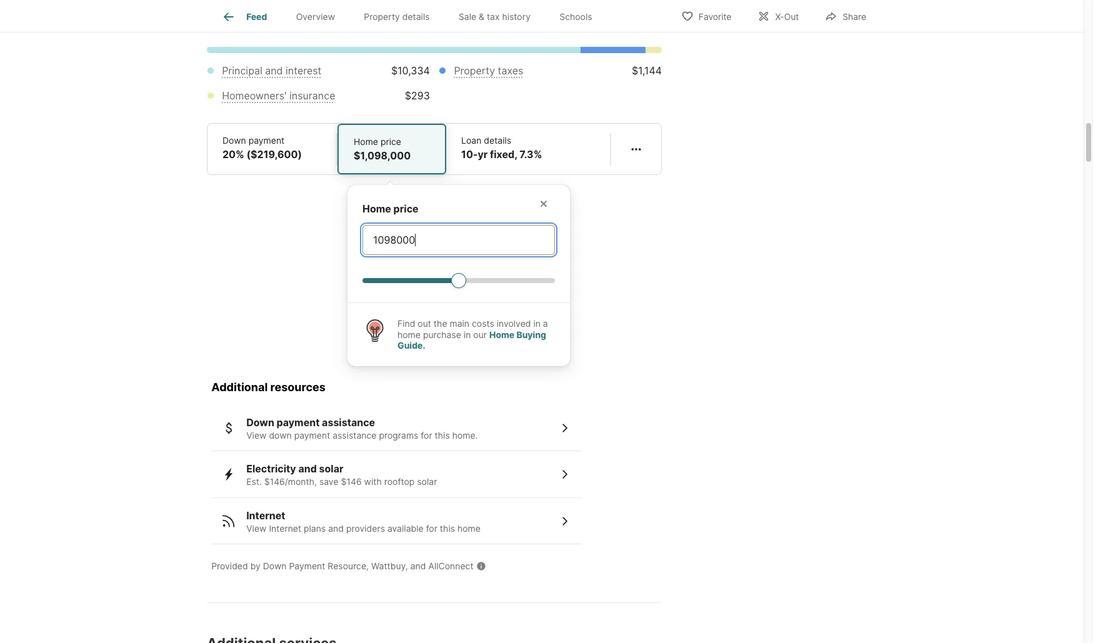 Task type: locate. For each thing, give the bounding box(es) containing it.
solar up save at the bottom of page
[[319, 463, 344, 475]]

internet view internet plans and providers available for this home
[[246, 509, 481, 534]]

get
[[554, 11, 572, 23]]

details left sale
[[402, 11, 430, 22]]

taxes
[[498, 65, 523, 77]]

solar right the rooftop
[[417, 477, 437, 487]]

0 vertical spatial assistance
[[322, 416, 375, 429]]

and right plans on the bottom left of page
[[328, 523, 344, 534]]

0 vertical spatial details
[[402, 11, 430, 22]]

electricity and solar est. $146/month, save                  $146 with rooftop solar
[[246, 463, 437, 487]]

principal
[[222, 65, 262, 77]]

2 vertical spatial home
[[489, 329, 515, 340]]

$10,334
[[391, 65, 430, 77]]

down payment 20% ($219,600)
[[223, 135, 302, 161]]

0 horizontal spatial solar
[[319, 463, 344, 475]]

1 vertical spatial this
[[440, 523, 455, 534]]

details inside tab
[[402, 11, 430, 22]]

providers
[[346, 523, 385, 534]]

down up 20%
[[223, 135, 246, 146]]

1 vertical spatial details
[[484, 135, 511, 146]]

7.3%
[[520, 148, 542, 161]]

1 vertical spatial down
[[246, 416, 274, 429]]

1 vertical spatial payment
[[277, 416, 320, 429]]

get pre-approved
[[554, 11, 640, 23]]

and
[[265, 65, 283, 77], [298, 463, 317, 475], [328, 523, 344, 534], [411, 561, 426, 572]]

this
[[435, 430, 450, 441], [440, 523, 455, 534]]

1 vertical spatial home
[[458, 523, 481, 534]]

for
[[421, 430, 432, 441], [426, 523, 438, 534]]

1 horizontal spatial in
[[534, 318, 541, 329]]

0 horizontal spatial property
[[364, 11, 400, 22]]

out
[[784, 11, 799, 22]]

find out the main costs involved in a home purchase in our
[[398, 318, 548, 340]]

and up homeowners' insurance at left
[[265, 65, 283, 77]]

price for home price $1,098,000
[[381, 136, 401, 147]]

provided
[[211, 561, 248, 572]]

home up guide. on the left bottom of the page
[[398, 329, 421, 340]]

share button
[[815, 3, 877, 28]]

property details
[[364, 11, 430, 22]]

guide.
[[398, 340, 425, 351]]

1 horizontal spatial details
[[484, 135, 511, 146]]

favorite
[[699, 11, 732, 22]]

tab list
[[207, 0, 617, 32]]

1 vertical spatial price
[[394, 203, 419, 215]]

internet down est. on the bottom left of page
[[246, 509, 285, 522]]

loan
[[461, 135, 482, 146]]

additional resources
[[211, 381, 326, 394]]

view up by
[[246, 523, 267, 534]]

property
[[364, 11, 400, 22], [454, 65, 495, 77]]

schools
[[560, 11, 592, 22]]

in
[[534, 318, 541, 329], [464, 329, 471, 340]]

interest
[[286, 65, 322, 77]]

10-
[[461, 148, 478, 161]]

home down involved on the left
[[489, 329, 515, 340]]

price
[[381, 136, 401, 147], [394, 203, 419, 215]]

0 horizontal spatial details
[[402, 11, 430, 22]]

0 vertical spatial home
[[354, 136, 378, 147]]

payment up down
[[277, 416, 320, 429]]

payment
[[249, 135, 285, 146], [277, 416, 320, 429], [294, 430, 330, 441]]

1 horizontal spatial home
[[458, 523, 481, 534]]

property inside tab
[[364, 11, 400, 22]]

0 horizontal spatial home
[[398, 329, 421, 340]]

solar
[[319, 463, 344, 475], [417, 477, 437, 487]]

0 vertical spatial for
[[421, 430, 432, 441]]

0 vertical spatial solar
[[319, 463, 344, 475]]

price for home price
[[394, 203, 419, 215]]

($219,600)
[[247, 148, 302, 161]]

None text field
[[373, 233, 545, 248]]

details up fixed,
[[484, 135, 511, 146]]

home price
[[363, 203, 419, 215]]

resource,
[[328, 561, 369, 572]]

details for property details
[[402, 11, 430, 22]]

$1,098,000
[[354, 150, 411, 162]]

for right programs
[[421, 430, 432, 441]]

property left taxes
[[454, 65, 495, 77]]

payment inside down payment 20% ($219,600)
[[249, 135, 285, 146]]

property details tab
[[350, 2, 444, 32]]

property right month in the left of the page
[[364, 11, 400, 22]]

0 vertical spatial property
[[364, 11, 400, 22]]

1 vertical spatial assistance
[[333, 430, 377, 441]]

$146
[[341, 477, 362, 487]]

and up $146/month,
[[298, 463, 317, 475]]

1 vertical spatial internet
[[269, 523, 301, 534]]

home inside home price $1,098,000
[[354, 136, 378, 147]]

assistance
[[322, 416, 375, 429], [333, 430, 377, 441]]

principal and interest
[[222, 65, 322, 77]]

home buying guide. link
[[398, 329, 546, 351]]

price down $1,098,000 on the left
[[394, 203, 419, 215]]

home up allconnect
[[458, 523, 481, 534]]

1 view from the top
[[246, 430, 267, 441]]

$11,771 per month
[[207, 7, 351, 26]]

share
[[843, 11, 866, 22]]

costs
[[472, 318, 494, 329]]

reset button
[[376, 7, 405, 29]]

0 vertical spatial view
[[246, 430, 267, 441]]

provided by down payment resource, wattbuy, and allconnect
[[211, 561, 474, 572]]

0 vertical spatial price
[[381, 136, 401, 147]]

down for view
[[246, 416, 274, 429]]

price inside home price $1,098,000
[[381, 136, 401, 147]]

internet
[[246, 509, 285, 522], [269, 523, 301, 534]]

home for home price
[[363, 203, 391, 215]]

x-
[[775, 11, 784, 22]]

details
[[402, 11, 430, 22], [484, 135, 511, 146]]

internet left plans on the bottom left of page
[[269, 523, 301, 534]]

allconnect
[[429, 561, 474, 572]]

view left down
[[246, 430, 267, 441]]

schools tab
[[545, 2, 607, 32]]

feed
[[246, 11, 267, 22]]

out
[[418, 318, 431, 329]]

down right by
[[263, 561, 287, 572]]

down inside down payment assistance view down payment assistance programs for this home.
[[246, 416, 274, 429]]

0 vertical spatial home
[[398, 329, 421, 340]]

lightbulb icon element
[[363, 318, 398, 351]]

this inside internet view internet plans and providers available for this home
[[440, 523, 455, 534]]

resources
[[270, 381, 326, 394]]

home
[[354, 136, 378, 147], [363, 203, 391, 215], [489, 329, 515, 340]]

payment right down
[[294, 430, 330, 441]]

1 vertical spatial for
[[426, 523, 438, 534]]

payment up ($219,600)
[[249, 135, 285, 146]]

down up down
[[246, 416, 274, 429]]

view inside internet view internet plans and providers available for this home
[[246, 523, 267, 534]]

in left our
[[464, 329, 471, 340]]

this up allconnect
[[440, 523, 455, 534]]

0 vertical spatial payment
[[249, 135, 285, 146]]

1 vertical spatial home
[[363, 203, 391, 215]]

down
[[223, 135, 246, 146], [246, 416, 274, 429], [263, 561, 287, 572]]

homeowners' insurance link
[[222, 90, 335, 102]]

get pre-approved button
[[532, 2, 662, 32]]

price up $1,098,000 on the left
[[381, 136, 401, 147]]

for right "available"
[[426, 523, 438, 534]]

down inside down payment 20% ($219,600)
[[223, 135, 246, 146]]

payment for assistance
[[277, 416, 320, 429]]

home down $1,098,000 on the left
[[363, 203, 391, 215]]

price inside tooltip
[[394, 203, 419, 215]]

0 vertical spatial down
[[223, 135, 246, 146]]

0 vertical spatial this
[[435, 430, 450, 441]]

rooftop
[[384, 477, 415, 487]]

x-out button
[[747, 3, 810, 28]]

property for property taxes
[[454, 65, 495, 77]]

1 vertical spatial view
[[246, 523, 267, 534]]

overview tab
[[282, 2, 350, 32]]

this left the home.
[[435, 430, 450, 441]]

1 vertical spatial property
[[454, 65, 495, 77]]

2 view from the top
[[246, 523, 267, 534]]

none text field inside home price tooltip
[[373, 233, 545, 248]]

1 horizontal spatial property
[[454, 65, 495, 77]]

payment
[[289, 561, 325, 572]]

home up $1,098,000 on the left
[[354, 136, 378, 147]]

home inside home buying guide.
[[489, 329, 515, 340]]

1 horizontal spatial solar
[[417, 477, 437, 487]]

details inside loan details 10-yr fixed, 7.3%
[[484, 135, 511, 146]]

in left a
[[534, 318, 541, 329]]



Task type: describe. For each thing, give the bounding box(es) containing it.
sale
[[459, 11, 476, 22]]

for inside down payment assistance view down payment assistance programs for this home.
[[421, 430, 432, 441]]

home inside internet view internet plans and providers available for this home
[[458, 523, 481, 534]]

1 vertical spatial solar
[[417, 477, 437, 487]]

property taxes
[[454, 65, 523, 77]]

&
[[479, 11, 485, 22]]

month
[[299, 7, 351, 26]]

this inside down payment assistance view down payment assistance programs for this home.
[[435, 430, 450, 441]]

home buying guide.
[[398, 329, 546, 351]]

sale & tax history
[[459, 11, 531, 22]]

save
[[319, 477, 339, 487]]

loan details 10-yr fixed, 7.3%
[[461, 135, 542, 161]]

with
[[364, 477, 382, 487]]

est.
[[246, 477, 262, 487]]

and right wattbuy,
[[411, 561, 426, 572]]

sale & tax history tab
[[444, 2, 545, 32]]

feed link
[[221, 9, 267, 24]]

0 horizontal spatial in
[[464, 329, 471, 340]]

programs
[[379, 430, 418, 441]]

$146/month,
[[264, 477, 317, 487]]

electricity
[[246, 463, 296, 475]]

tab list containing feed
[[207, 0, 617, 32]]

2 vertical spatial payment
[[294, 430, 330, 441]]

x-out
[[775, 11, 799, 22]]

down
[[269, 430, 292, 441]]

and inside electricity and solar est. $146/month, save                  $146 with rooftop solar
[[298, 463, 317, 475]]

property taxes link
[[454, 65, 523, 77]]

overview
[[296, 11, 335, 22]]

favorite button
[[671, 3, 742, 28]]

home for home buying guide.
[[489, 329, 515, 340]]

main
[[450, 318, 470, 329]]

the
[[434, 318, 447, 329]]

reset
[[376, 12, 404, 24]]

purchase
[[423, 329, 461, 340]]

2 vertical spatial down
[[263, 561, 287, 572]]

$11,771
[[207, 7, 265, 26]]

payment for 20%
[[249, 135, 285, 146]]

history
[[502, 11, 531, 22]]

home for home price $1,098,000
[[354, 136, 378, 147]]

$1,144
[[632, 65, 662, 77]]

homeowners'
[[222, 90, 287, 102]]

approved
[[594, 11, 640, 23]]

down payment assistance view down payment assistance programs for this home.
[[246, 416, 478, 441]]

additional
[[211, 381, 268, 394]]

and inside internet view internet plans and providers available for this home
[[328, 523, 344, 534]]

yr
[[478, 148, 488, 161]]

home inside find out the main costs involved in a home purchase in our
[[398, 329, 421, 340]]

insurance
[[289, 90, 335, 102]]

involved
[[497, 318, 531, 329]]

plans
[[304, 523, 326, 534]]

a
[[543, 318, 548, 329]]

wattbuy,
[[371, 561, 408, 572]]

find
[[398, 318, 415, 329]]

fixed,
[[490, 148, 517, 161]]

by
[[250, 561, 261, 572]]

property for property details
[[364, 11, 400, 22]]

our
[[473, 329, 487, 340]]

home price $1,098,000
[[354, 136, 411, 162]]

per
[[269, 7, 295, 26]]

details for loan details 10-yr fixed, 7.3%
[[484, 135, 511, 146]]

0 vertical spatial internet
[[246, 509, 285, 522]]

homeowners' insurance
[[222, 90, 335, 102]]

$293
[[405, 90, 430, 102]]

lightbulb icon image
[[363, 318, 388, 343]]

view inside down payment assistance view down payment assistance programs for this home.
[[246, 430, 267, 441]]

buying
[[517, 329, 546, 340]]

principal and interest link
[[222, 65, 322, 77]]

home price tooltip
[[348, 175, 803, 366]]

for inside internet view internet plans and providers available for this home
[[426, 523, 438, 534]]

down for ($219,600)
[[223, 135, 246, 146]]

Home Price Slider range field
[[363, 273, 555, 288]]

home.
[[452, 430, 478, 441]]

20%
[[223, 148, 244, 161]]

available
[[388, 523, 424, 534]]

pre-
[[574, 11, 594, 23]]

tax
[[487, 11, 500, 22]]



Task type: vqa. For each thing, say whether or not it's contained in the screenshot.
(Active) related to $349,900
no



